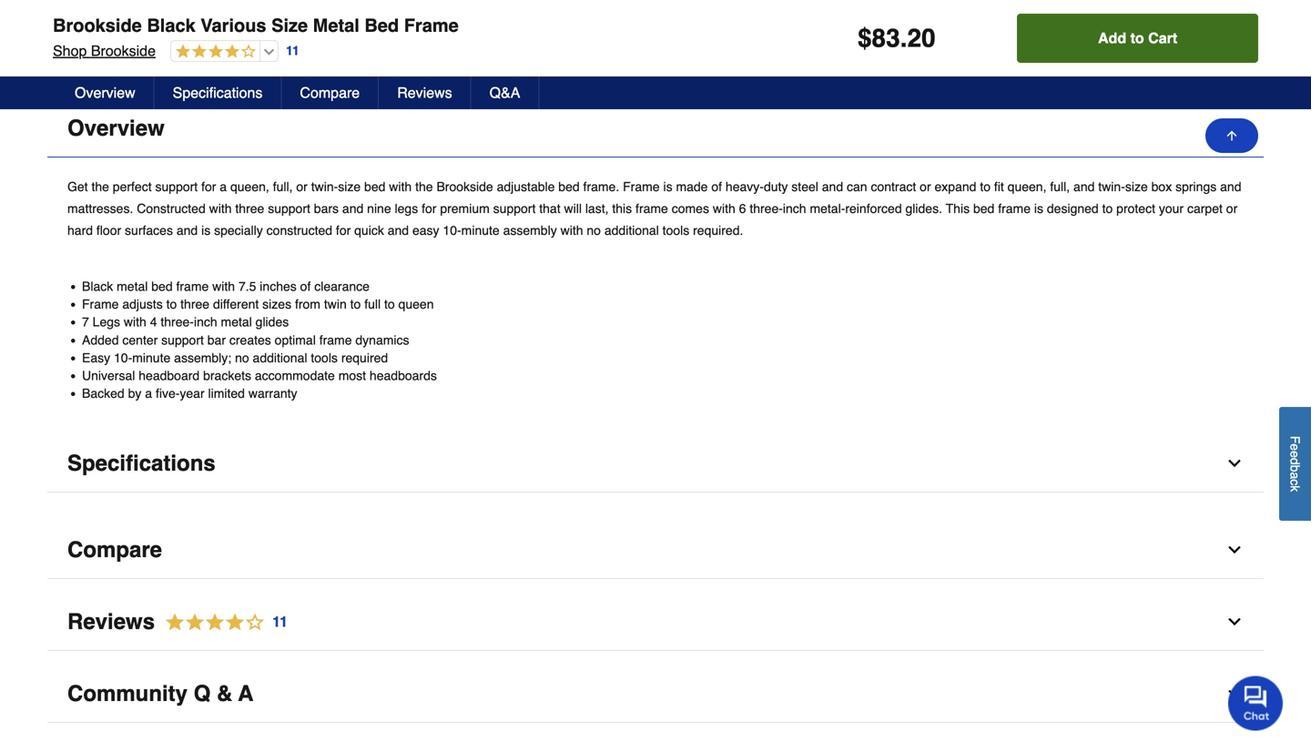 Task type: describe. For each thing, give the bounding box(es) containing it.
$ 83 .20
[[130, 8, 175, 35]]

different
[[213, 297, 259, 312]]

perfect
[[113, 179, 152, 194]]

7
[[82, 315, 89, 329]]

this
[[612, 201, 632, 216]]

2 horizontal spatial is
[[1034, 201, 1044, 216]]

designed
[[1047, 201, 1099, 216]]

bed inside black metal bed frame with 7.5 inches of clearance frame adjusts to three different sizes from twin to full to queen 7 legs with 4 three-inch metal glides added center support bar creates optimal frame dynamics easy 10-minute assembly; no additional tools required universal headboard brackets accommodate most headboards backed by a five-year limited warranty
[[151, 279, 173, 294]]

easy
[[412, 223, 439, 238]]

protect
[[1117, 201, 1155, 216]]

most
[[338, 368, 366, 383]]

2 horizontal spatial or
[[1226, 201, 1238, 216]]

10- inside get the perfect support for a queen, full, or twin-size bed with the brookside adjustable bed frame. frame is made of heavy-duty steel and can contract or expand to fit queen, full, and twin-size box springs and mattresses. constructed with three support bars and nine legs for premium support that will last, this frame comes with 6 three-inch metal-reinforced glides. this bed frame is designed to protect your carpet or hard floor surfaces and is specially constructed for quick and easy 10-minute assembly with no additional tools required.
[[443, 223, 461, 238]]

and up designed
[[1074, 179, 1095, 194]]

$ for $ 83 . 20
[[858, 24, 872, 53]]

and up metal-
[[822, 179, 843, 194]]

universal
[[82, 368, 135, 383]]

k
[[1288, 485, 1303, 492]]

springs
[[1176, 179, 1217, 194]]

0 horizontal spatial is
[[201, 223, 211, 238]]

community q & a button
[[47, 666, 1264, 723]]

surfaces
[[125, 223, 173, 238]]

frame down fit
[[998, 201, 1031, 216]]

optimal
[[275, 333, 316, 347]]

to right 'full'
[[384, 297, 395, 312]]

2 twin- from the left
[[1098, 179, 1125, 194]]

constructed
[[137, 201, 206, 216]]

20
[[907, 24, 936, 53]]

6
[[739, 201, 746, 216]]

minute inside black metal bed frame with 7.5 inches of clearance frame adjusts to three different sizes from twin to full to queen 7 legs with 4 three-inch metal glides added center support bar creates optimal frame dynamics easy 10-minute assembly; no additional tools required universal headboard brackets accommodate most headboards backed by a five-year limited warranty
[[132, 350, 171, 365]]

add to cart
[[1098, 30, 1178, 46]]

made
[[676, 179, 708, 194]]

frame right this
[[636, 201, 668, 216]]

this
[[946, 201, 970, 216]]

headboards
[[370, 368, 437, 383]]

shop brookside
[[53, 42, 156, 59]]

expand
[[935, 179, 977, 194]]

to inside button
[[1131, 30, 1144, 46]]

1 twin- from the left
[[311, 179, 338, 194]]

0 vertical spatial specifications button
[[155, 76, 282, 109]]

three inside black metal bed frame with 7.5 inches of clearance frame adjusts to three different sizes from twin to full to queen 7 legs with 4 three-inch metal glides added center support bar creates optimal frame dynamics easy 10-minute assembly; no additional tools required universal headboard brackets accommodate most headboards backed by a five-year limited warranty
[[180, 297, 209, 312]]

c
[[1288, 479, 1303, 485]]

frame inside get the perfect support for a queen, full, or twin-size bed with the brookside adjustable bed frame. frame is made of heavy-duty steel and can contract or expand to fit queen, full, and twin-size box springs and mattresses. constructed with three support bars and nine legs for premium support that will last, this frame comes with 6 three-inch metal-reinforced glides. this bed frame is designed to protect your carpet or hard floor surfaces and is specially constructed for quick and easy 10-minute assembly with no additional tools required.
[[623, 179, 660, 194]]

2 full, from the left
[[1050, 179, 1070, 194]]

.22
[[433, 11, 448, 24]]

with down will
[[561, 223, 583, 238]]

three- inside black metal bed frame with 7.5 inches of clearance frame adjusts to three different sizes from twin to full to queen 7 legs with 4 three-inch metal glides added center support bar creates optimal frame dynamics easy 10-minute assembly; no additional tools required universal headboard brackets accommodate most headboards backed by a five-year limited warranty
[[161, 315, 194, 329]]

2 queen, from the left
[[1008, 179, 1047, 194]]

will
[[564, 201, 582, 216]]

arrow up image
[[1225, 128, 1239, 143]]

a
[[238, 681, 254, 706]]

legs
[[93, 315, 120, 329]]

bed up nine
[[364, 179, 386, 194]]

adjustable
[[497, 179, 555, 194]]

1 horizontal spatial or
[[920, 179, 931, 194]]

frame left 7.5
[[176, 279, 209, 294]]

glides.
[[906, 201, 942, 216]]

1 vertical spatial reviews
[[67, 609, 155, 634]]

three inside get the perfect support for a queen, full, or twin-size bed with the brookside adjustable bed frame. frame is made of heavy-duty steel and can contract or expand to fit queen, full, and twin-size box springs and mattresses. constructed with three support bars and nine legs for premium support that will last, this frame comes with 6 three-inch metal-reinforced glides. this bed frame is designed to protect your carpet or hard floor surfaces and is specially constructed for quick and easy 10-minute assembly with no additional tools required.
[[235, 201, 264, 216]]

required.
[[693, 223, 743, 238]]

11 inside "4.2 stars" "image"
[[272, 613, 288, 630]]

year
[[180, 386, 205, 401]]

duty
[[764, 179, 788, 194]]

limited
[[208, 386, 245, 401]]

dynamics
[[355, 333, 409, 347]]

additional inside black metal bed frame with 7.5 inches of clearance frame adjusts to three different sizes from twin to full to queen 7 legs with 4 three-inch metal glides added center support bar creates optimal frame dynamics easy 10-minute assembly; no additional tools required universal headboard brackets accommodate most headboards backed by a five-year limited warranty
[[253, 350, 307, 365]]

frame up required
[[319, 333, 352, 347]]

a for support
[[220, 179, 227, 194]]

floor
[[96, 223, 121, 238]]

add
[[1098, 30, 1127, 46]]

1 e from the top
[[1288, 443, 1303, 451]]

three- inside get the perfect support for a queen, full, or twin-size bed with the brookside adjustable bed frame. frame is made of heavy-duty steel and can contract or expand to fit queen, full, and twin-size box springs and mattresses. constructed with three support bars and nine legs for premium support that will last, this frame comes with 6 three-inch metal-reinforced glides. this bed frame is designed to protect your carpet or hard floor surfaces and is specially constructed for quick and easy 10-minute assembly with no additional tools required.
[[750, 201, 783, 216]]

compare for the top compare 'button'
[[300, 84, 360, 101]]

4.2 stars image containing 11
[[155, 610, 289, 635]]

get the perfect support for a queen, full, or twin-size bed with the brookside adjustable bed frame. frame is made of heavy-duty steel and can contract or expand to fit queen, full, and twin-size box springs and mattresses. constructed with three support bars and nine legs for premium support that will last, this frame comes with 6 three-inch metal-reinforced glides. this bed frame is designed to protect your carpet or hard floor surfaces and is specially constructed for quick and easy 10-minute assembly with no additional tools required.
[[67, 179, 1242, 238]]

chevron up image
[[1226, 119, 1244, 137]]

community q & a
[[67, 681, 254, 706]]

with up the specially
[[209, 201, 232, 216]]

1 size from the left
[[338, 179, 361, 194]]

q
[[194, 681, 211, 706]]

bed up will
[[558, 179, 580, 194]]

contract
[[871, 179, 916, 194]]

headboard
[[139, 368, 200, 383]]

comes
[[672, 201, 709, 216]]

$ for $ 179 .22
[[396, 11, 402, 24]]

chevron down image for specifications
[[1226, 455, 1244, 473]]

compare for the bottommost compare 'button'
[[67, 537, 162, 562]]

brookside black various size metal bed frame
[[53, 15, 459, 36]]

&
[[217, 681, 233, 706]]

mattresses.
[[67, 201, 133, 216]]

a for d
[[1288, 472, 1303, 479]]

steel
[[792, 179, 818, 194]]

brookside inside get the perfect support for a queen, full, or twin-size bed with the brookside adjustable bed frame. frame is made of heavy-duty steel and can contract or expand to fit queen, full, and twin-size box springs and mattresses. constructed with three support bars and nine legs for premium support that will last, this frame comes with 6 three-inch metal-reinforced glides. this bed frame is designed to protect your carpet or hard floor surfaces and is specially constructed for quick and easy 10-minute assembly with no additional tools required.
[[437, 179, 493, 194]]

chat invite button image
[[1228, 675, 1284, 731]]

chevron down image for reviews
[[1226, 613, 1244, 631]]

easy
[[82, 350, 110, 365]]

1 vertical spatial overview
[[67, 116, 165, 141]]

no inside black metal bed frame with 7.5 inches of clearance frame adjusts to three different sizes from twin to full to queen 7 legs with 4 three-inch metal glides added center support bar creates optimal frame dynamics easy 10-minute assembly; no additional tools required universal headboard brackets accommodate most headboards backed by a five-year limited warranty
[[235, 350, 249, 365]]

reinforced
[[845, 201, 902, 216]]

backed
[[82, 386, 124, 401]]

your
[[1159, 201, 1184, 216]]

$ 83 . 20
[[858, 24, 936, 53]]

and down the legs
[[388, 223, 409, 238]]

reviews button
[[379, 76, 471, 109]]

1 horizontal spatial is
[[663, 179, 673, 194]]

creates
[[229, 333, 271, 347]]

179
[[402, 8, 433, 35]]

1 vertical spatial brookside
[[91, 42, 156, 59]]

overview button down shop brookside
[[56, 76, 155, 109]]

heavy-
[[726, 179, 764, 194]]

quick
[[354, 223, 384, 238]]

1 horizontal spatial for
[[336, 223, 351, 238]]

specifications for topmost specifications button
[[173, 84, 263, 101]]

1 vertical spatial specifications button
[[47, 435, 1264, 493]]

a inside black metal bed frame with 7.5 inches of clearance frame adjusts to three different sizes from twin to full to queen 7 legs with 4 three-inch metal glides added center support bar creates optimal frame dynamics easy 10-minute assembly; no additional tools required universal headboard brackets accommodate most headboards backed by a five-year limited warranty
[[145, 386, 152, 401]]

f e e d b a c k
[[1288, 436, 1303, 492]]

q&a
[[490, 84, 520, 101]]

fit
[[994, 179, 1004, 194]]

7.5
[[239, 279, 256, 294]]

brackets
[[203, 368, 251, 383]]

with left 4
[[124, 315, 146, 329]]

1 full, from the left
[[273, 179, 293, 194]]

assembly;
[[174, 350, 231, 365]]

f
[[1288, 436, 1303, 444]]

overview button up made
[[47, 100, 1264, 158]]

black inside black metal bed frame with 7.5 inches of clearance frame adjusts to three different sizes from twin to full to queen 7 legs with 4 three-inch metal glides added center support bar creates optimal frame dynamics easy 10-minute assembly; no additional tools required universal headboard brackets accommodate most headboards backed by a five-year limited warranty
[[82, 279, 113, 294]]

0 vertical spatial compare button
[[282, 76, 379, 109]]

83 for .
[[872, 24, 900, 53]]

2 size from the left
[[1125, 179, 1148, 194]]

4
[[150, 315, 157, 329]]

shop
[[53, 42, 87, 59]]



Task type: locate. For each thing, give the bounding box(es) containing it.
3 chevron down image from the top
[[1226, 613, 1244, 631]]

to left fit
[[980, 179, 991, 194]]

no down the last,
[[587, 223, 601, 238]]

legs
[[395, 201, 418, 216]]

community
[[67, 681, 188, 706]]

1 horizontal spatial a
[[220, 179, 227, 194]]

or
[[296, 179, 308, 194], [920, 179, 931, 194], [1226, 201, 1238, 216]]

$ for $ 83 .20
[[130, 11, 136, 24]]

frame
[[636, 201, 668, 216], [998, 201, 1031, 216], [176, 279, 209, 294], [319, 333, 352, 347]]

twin
[[324, 297, 347, 312]]

e up b
[[1288, 451, 1303, 458]]

11
[[286, 43, 299, 58], [272, 613, 288, 630]]

for
[[201, 179, 216, 194], [422, 201, 437, 216], [336, 223, 351, 238]]

10- up 'universal'
[[114, 350, 132, 365]]

$ inside $ 83 .20
[[130, 11, 136, 24]]

1 vertical spatial inch
[[194, 315, 217, 329]]

overview down shop brookside
[[75, 84, 135, 101]]

1 horizontal spatial size
[[1125, 179, 1148, 194]]

4.2 stars image down "various"
[[171, 44, 256, 61]]

2 the from the left
[[415, 179, 433, 194]]

0 horizontal spatial additional
[[253, 350, 307, 365]]

0 horizontal spatial size
[[338, 179, 361, 194]]

a up the k
[[1288, 472, 1303, 479]]

accommodate
[[255, 368, 335, 383]]

0 vertical spatial brookside
[[53, 15, 142, 36]]

three
[[235, 201, 264, 216], [180, 297, 209, 312]]

tools down comes
[[663, 223, 690, 238]]

minute inside get the perfect support for a queen, full, or twin-size bed with the brookside adjustable bed frame. frame is made of heavy-duty steel and can contract or expand to fit queen, full, and twin-size box springs and mattresses. constructed with three support bars and nine legs for premium support that will last, this frame comes with 6 three-inch metal-reinforced glides. this bed frame is designed to protect your carpet or hard floor surfaces and is specially constructed for quick and easy 10-minute assembly with no additional tools required.
[[461, 223, 500, 238]]

from
[[295, 297, 320, 312]]

specifications down by at the left bottom of the page
[[67, 451, 216, 476]]

0 horizontal spatial the
[[91, 179, 109, 194]]

a inside get the perfect support for a queen, full, or twin-size bed with the brookside adjustable bed frame. frame is made of heavy-duty steel and can contract or expand to fit queen, full, and twin-size box springs and mattresses. constructed with three support bars and nine legs for premium support that will last, this frame comes with 6 three-inch metal-reinforced glides. this bed frame is designed to protect your carpet or hard floor surfaces and is specially constructed for quick and easy 10-minute assembly with no additional tools required.
[[220, 179, 227, 194]]

a up the specially
[[220, 179, 227, 194]]

1 horizontal spatial black
[[147, 15, 196, 36]]

10- inside black metal bed frame with 7.5 inches of clearance frame adjusts to three different sizes from twin to full to queen 7 legs with 4 three-inch metal glides added center support bar creates optimal frame dynamics easy 10-minute assembly; no additional tools required universal headboard brackets accommodate most headboards backed by a five-year limited warranty
[[114, 350, 132, 365]]

bed right this
[[973, 201, 995, 216]]

size
[[271, 15, 308, 36]]

a inside f e e d b a c k button
[[1288, 472, 1303, 479]]

black metal bed frame with 7.5 inches of clearance frame adjusts to three different sizes from twin to full to queen 7 legs with 4 three-inch metal glides added center support bar creates optimal frame dynamics easy 10-minute assembly; no additional tools required universal headboard brackets accommodate most headboards backed by a five-year limited warranty
[[82, 279, 437, 401]]

1 horizontal spatial compare
[[300, 84, 360, 101]]

bed
[[364, 179, 386, 194], [558, 179, 580, 194], [973, 201, 995, 216], [151, 279, 173, 294]]

1 vertical spatial compare
[[67, 537, 162, 562]]

size up bars
[[338, 179, 361, 194]]

0 horizontal spatial twin-
[[311, 179, 338, 194]]

0 horizontal spatial black
[[82, 279, 113, 294]]

metal up adjusts
[[117, 279, 148, 294]]

1 horizontal spatial tools
[[663, 223, 690, 238]]

or up constructed
[[296, 179, 308, 194]]

frame up legs on the top
[[82, 297, 119, 312]]

inch up bar
[[194, 315, 217, 329]]

a right by at the left bottom of the page
[[145, 386, 152, 401]]

0 horizontal spatial or
[[296, 179, 308, 194]]

chevron down image
[[1226, 455, 1244, 473], [1226, 541, 1244, 559], [1226, 613, 1244, 631]]

1 vertical spatial tools
[[311, 350, 338, 365]]

1 vertical spatial black
[[82, 279, 113, 294]]

.20
[[160, 11, 175, 24]]

the up mattresses. at the top left of page
[[91, 179, 109, 194]]

1 horizontal spatial additional
[[604, 223, 659, 238]]

.
[[900, 24, 907, 53]]

compare button
[[282, 76, 379, 109], [47, 522, 1264, 579]]

0 vertical spatial overview
[[75, 84, 135, 101]]

1 horizontal spatial full,
[[1050, 179, 1070, 194]]

metal
[[117, 279, 148, 294], [221, 315, 252, 329]]

0 vertical spatial specifications
[[173, 84, 263, 101]]

of inside get the perfect support for a queen, full, or twin-size bed with the brookside adjustable bed frame. frame is made of heavy-duty steel and can contract or expand to fit queen, full, and twin-size box springs and mattresses. constructed with three support bars and nine legs for premium support that will last, this frame comes with 6 three-inch metal-reinforced glides. this bed frame is designed to protect your carpet or hard floor surfaces and is specially constructed for quick and easy 10-minute assembly with no additional tools required.
[[711, 179, 722, 194]]

overview button
[[56, 76, 155, 109], [47, 100, 1264, 158]]

no
[[587, 223, 601, 238], [235, 350, 249, 365]]

0 vertical spatial of
[[711, 179, 722, 194]]

reviews
[[397, 84, 452, 101], [67, 609, 155, 634]]

nine
[[367, 201, 391, 216]]

1 vertical spatial specifications
[[67, 451, 216, 476]]

queen
[[398, 297, 434, 312]]

twin- up 'protect'
[[1098, 179, 1125, 194]]

queen,
[[230, 179, 269, 194], [1008, 179, 1047, 194]]

1 vertical spatial frame
[[623, 179, 660, 194]]

for up easy
[[422, 201, 437, 216]]

0 horizontal spatial for
[[201, 179, 216, 194]]

2 horizontal spatial frame
[[623, 179, 660, 194]]

1 vertical spatial additional
[[253, 350, 307, 365]]

tools inside black metal bed frame with 7.5 inches of clearance frame adjusts to three different sizes from twin to full to queen 7 legs with 4 three-inch metal glides added center support bar creates optimal frame dynamics easy 10-minute assembly; no additional tools required universal headboard brackets accommodate most headboards backed by a five-year limited warranty
[[311, 350, 338, 365]]

three up the specially
[[235, 201, 264, 216]]

4.2 stars image up & at left
[[155, 610, 289, 635]]

1 horizontal spatial three-
[[750, 201, 783, 216]]

can
[[847, 179, 867, 194]]

adjusts
[[122, 297, 163, 312]]

0 horizontal spatial reviews
[[67, 609, 155, 634]]

or right carpet
[[1226, 201, 1238, 216]]

0 vertical spatial for
[[201, 179, 216, 194]]

0 vertical spatial frame
[[404, 15, 459, 36]]

with
[[389, 179, 412, 194], [209, 201, 232, 216], [713, 201, 736, 216], [561, 223, 583, 238], [212, 279, 235, 294], [124, 315, 146, 329]]

black
[[147, 15, 196, 36], [82, 279, 113, 294]]

0 horizontal spatial inch
[[194, 315, 217, 329]]

tools
[[663, 223, 690, 238], [311, 350, 338, 365]]

queen, right fit
[[1008, 179, 1047, 194]]

1 vertical spatial compare button
[[47, 522, 1264, 579]]

reviews up community on the bottom left of page
[[67, 609, 155, 634]]

minute down center
[[132, 350, 171, 365]]

to left 'protect'
[[1102, 201, 1113, 216]]

0 vertical spatial no
[[587, 223, 601, 238]]

0 vertical spatial 10-
[[443, 223, 461, 238]]

1 horizontal spatial metal
[[221, 315, 252, 329]]

of
[[711, 179, 722, 194], [300, 279, 311, 294]]

q&a button
[[471, 76, 539, 109]]

1 horizontal spatial frame
[[404, 15, 459, 36]]

0 horizontal spatial compare
[[67, 537, 162, 562]]

three- right 4
[[161, 315, 194, 329]]

0 horizontal spatial no
[[235, 350, 249, 365]]

2 horizontal spatial $
[[858, 24, 872, 53]]

for left quick
[[336, 223, 351, 238]]

0 horizontal spatial $
[[130, 11, 136, 24]]

frame up this
[[623, 179, 660, 194]]

overview
[[75, 84, 135, 101], [67, 116, 165, 141]]

metal down different
[[221, 315, 252, 329]]

last,
[[585, 201, 609, 216]]

get
[[67, 179, 88, 194]]

2 vertical spatial frame
[[82, 297, 119, 312]]

by
[[128, 386, 141, 401]]

0 vertical spatial inch
[[783, 201, 806, 216]]

2 horizontal spatial a
[[1288, 472, 1303, 479]]

or up glides.
[[920, 179, 931, 194]]

0 horizontal spatial three
[[180, 297, 209, 312]]

1 the from the left
[[91, 179, 109, 194]]

$ left .20
[[130, 11, 136, 24]]

1 vertical spatial minute
[[132, 350, 171, 365]]

1 horizontal spatial minute
[[461, 223, 500, 238]]

no down the creates
[[235, 350, 249, 365]]

0 vertical spatial three
[[235, 201, 264, 216]]

hard
[[67, 223, 93, 238]]

1 horizontal spatial inch
[[783, 201, 806, 216]]

full
[[364, 297, 381, 312]]

center
[[122, 333, 158, 347]]

that
[[539, 201, 561, 216]]

additional inside get the perfect support for a queen, full, or twin-size bed with the brookside adjustable bed frame. frame is made of heavy-duty steel and can contract or expand to fit queen, full, and twin-size box springs and mattresses. constructed with three support bars and nine legs for premium support that will last, this frame comes with 6 three-inch metal-reinforced glides. this bed frame is designed to protect your carpet or hard floor surfaces and is specially constructed for quick and easy 10-minute assembly with no additional tools required.
[[604, 223, 659, 238]]

0 vertical spatial chevron down image
[[1226, 455, 1244, 473]]

various
[[201, 15, 266, 36]]

support
[[155, 179, 198, 194], [268, 201, 310, 216], [493, 201, 536, 216], [161, 333, 204, 347]]

with left 6
[[713, 201, 736, 216]]

2 e from the top
[[1288, 451, 1303, 458]]

to right add
[[1131, 30, 1144, 46]]

specifications for bottom specifications button
[[67, 451, 216, 476]]

box
[[1152, 179, 1172, 194]]

twin- up bars
[[311, 179, 338, 194]]

metal-
[[810, 201, 845, 216]]

bed up adjusts
[[151, 279, 173, 294]]

overview up perfect
[[67, 116, 165, 141]]

1 horizontal spatial no
[[587, 223, 601, 238]]

0 horizontal spatial frame
[[82, 297, 119, 312]]

brookside up premium
[[437, 179, 493, 194]]

83 for .20
[[136, 8, 160, 35]]

0 vertical spatial three-
[[750, 201, 783, 216]]

is left the specially
[[201, 223, 211, 238]]

e
[[1288, 443, 1303, 451], [1288, 451, 1303, 458]]

of inside black metal bed frame with 7.5 inches of clearance frame adjusts to three different sizes from twin to full to queen 7 legs with 4 three-inch metal glides added center support bar creates optimal frame dynamics easy 10-minute assembly; no additional tools required universal headboard brackets accommodate most headboards backed by a five-year limited warranty
[[300, 279, 311, 294]]

1 vertical spatial for
[[422, 201, 437, 216]]

0 vertical spatial additional
[[604, 223, 659, 238]]

reviews down $ 179 .22 at the top
[[397, 84, 452, 101]]

1 vertical spatial is
[[1034, 201, 1044, 216]]

83 up shop brookside
[[136, 8, 160, 35]]

1 queen, from the left
[[230, 179, 269, 194]]

1 vertical spatial 11
[[272, 613, 288, 630]]

0 vertical spatial tools
[[663, 223, 690, 238]]

frame right bed
[[404, 15, 459, 36]]

2 vertical spatial for
[[336, 223, 351, 238]]

$ 179 .22
[[396, 8, 448, 35]]

carpet
[[1187, 201, 1223, 216]]

1 vertical spatial of
[[300, 279, 311, 294]]

f e e d b a c k button
[[1279, 407, 1311, 521]]

bed
[[365, 15, 399, 36]]

add to cart button
[[1017, 14, 1258, 63]]

bars
[[314, 201, 339, 216]]

additional down this
[[604, 223, 659, 238]]

and down constructed
[[176, 223, 198, 238]]

d
[[1288, 458, 1303, 465]]

1 vertical spatial three-
[[161, 315, 194, 329]]

2 vertical spatial is
[[201, 223, 211, 238]]

full, up constructed
[[273, 179, 293, 194]]

frame
[[404, 15, 459, 36], [623, 179, 660, 194], [82, 297, 119, 312]]

83 left 20
[[872, 24, 900, 53]]

for up constructed
[[201, 179, 216, 194]]

tools down optimal
[[311, 350, 338, 365]]

inch inside get the perfect support for a queen, full, or twin-size bed with the brookside adjustable bed frame. frame is made of heavy-duty steel and can contract or expand to fit queen, full, and twin-size box springs and mattresses. constructed with three support bars and nine legs for premium support that will last, this frame comes with 6 three-inch metal-reinforced glides. this bed frame is designed to protect your carpet or hard floor surfaces and is specially constructed for quick and easy 10-minute assembly with no additional tools required.
[[783, 201, 806, 216]]

glides
[[256, 315, 289, 329]]

inches
[[260, 279, 297, 294]]

chevron down image for compare
[[1226, 541, 1244, 559]]

black left "various"
[[147, 15, 196, 36]]

size
[[338, 179, 361, 194], [1125, 179, 1148, 194]]

1 horizontal spatial 83
[[872, 24, 900, 53]]

black up legs on the top
[[82, 279, 113, 294]]

10-
[[443, 223, 461, 238], [114, 350, 132, 365]]

to right adjusts
[[166, 297, 177, 312]]

0 vertical spatial reviews
[[397, 84, 452, 101]]

brookside
[[53, 15, 142, 36], [91, 42, 156, 59], [437, 179, 493, 194]]

0 vertical spatial metal
[[117, 279, 148, 294]]

a
[[220, 179, 227, 194], [145, 386, 152, 401], [1288, 472, 1303, 479]]

is left designed
[[1034, 201, 1044, 216]]

specifications down "various"
[[173, 84, 263, 101]]

support inside black metal bed frame with 7.5 inches of clearance frame adjusts to three different sizes from twin to full to queen 7 legs with 4 three-inch metal glides added center support bar creates optimal frame dynamics easy 10-minute assembly; no additional tools required universal headboard brackets accommodate most headboards backed by a five-year limited warranty
[[161, 333, 204, 347]]

10- down premium
[[443, 223, 461, 238]]

minute down premium
[[461, 223, 500, 238]]

1 horizontal spatial of
[[711, 179, 722, 194]]

full, up designed
[[1050, 179, 1070, 194]]

brookside up shop brookside
[[53, 15, 142, 36]]

the up the legs
[[415, 179, 433, 194]]

to left 'full'
[[350, 297, 361, 312]]

and up carpet
[[1220, 179, 1242, 194]]

frame inside black metal bed frame with 7.5 inches of clearance frame adjusts to three different sizes from twin to full to queen 7 legs with 4 three-inch metal glides added center support bar creates optimal frame dynamics easy 10-minute assembly; no additional tools required universal headboard brackets accommodate most headboards backed by a five-year limited warranty
[[82, 297, 119, 312]]

1 horizontal spatial 10-
[[443, 223, 461, 238]]

e up d
[[1288, 443, 1303, 451]]

4.2 stars image
[[171, 44, 256, 61], [155, 610, 289, 635]]

with up the legs
[[389, 179, 412, 194]]

1 vertical spatial metal
[[221, 315, 252, 329]]

chevron down image inside compare 'button'
[[1226, 541, 1244, 559]]

sizes
[[262, 297, 291, 312]]

premium
[[440, 201, 490, 216]]

and left nine
[[342, 201, 364, 216]]

2 chevron down image from the top
[[1226, 541, 1244, 559]]

0 horizontal spatial metal
[[117, 279, 148, 294]]

$ left the .
[[858, 24, 872, 53]]

0 vertical spatial a
[[220, 179, 227, 194]]

2 vertical spatial a
[[1288, 472, 1303, 479]]

0 horizontal spatial three-
[[161, 315, 194, 329]]

83
[[136, 8, 160, 35], [872, 24, 900, 53]]

2 vertical spatial brookside
[[437, 179, 493, 194]]

compare
[[300, 84, 360, 101], [67, 537, 162, 562]]

0 horizontal spatial tools
[[311, 350, 338, 365]]

1 chevron down image from the top
[[1226, 455, 1244, 473]]

of up the from at the left of the page
[[300, 279, 311, 294]]

chevron down image inside specifications button
[[1226, 455, 1244, 473]]

three left different
[[180, 297, 209, 312]]

three- right 6
[[750, 201, 783, 216]]

1 horizontal spatial $
[[396, 11, 402, 24]]

warranty
[[248, 386, 297, 401]]

0 horizontal spatial 10-
[[114, 350, 132, 365]]

is left made
[[663, 179, 673, 194]]

five-
[[156, 386, 180, 401]]

is
[[663, 179, 673, 194], [1034, 201, 1044, 216], [201, 223, 211, 238]]

of right made
[[711, 179, 722, 194]]

size up 'protect'
[[1125, 179, 1148, 194]]

brookside down $ 83 .20
[[91, 42, 156, 59]]

1 vertical spatial 4.2 stars image
[[155, 610, 289, 635]]

clearance
[[314, 279, 370, 294]]

1 vertical spatial a
[[145, 386, 152, 401]]

inch inside black metal bed frame with 7.5 inches of clearance frame adjusts to three different sizes from twin to full to queen 7 legs with 4 three-inch metal glides added center support bar creates optimal frame dynamics easy 10-minute assembly; no additional tools required universal headboard brackets accommodate most headboards backed by a five-year limited warranty
[[194, 315, 217, 329]]

0 vertical spatial is
[[663, 179, 673, 194]]

reviews inside button
[[397, 84, 452, 101]]

0 vertical spatial black
[[147, 15, 196, 36]]

1 vertical spatial three
[[180, 297, 209, 312]]

1 horizontal spatial twin-
[[1098, 179, 1125, 194]]

full,
[[273, 179, 293, 194], [1050, 179, 1070, 194]]

tools inside get the perfect support for a queen, full, or twin-size bed with the brookside adjustable bed frame. frame is made of heavy-duty steel and can contract or expand to fit queen, full, and twin-size box springs and mattresses. constructed with three support bars and nine legs for premium support that will last, this frame comes with 6 three-inch metal-reinforced glides. this bed frame is designed to protect your carpet or hard floor surfaces and is specially constructed for quick and easy 10-minute assembly with no additional tools required.
[[663, 223, 690, 238]]

constructed
[[266, 223, 332, 238]]

0 vertical spatial 4.2 stars image
[[171, 44, 256, 61]]

1 vertical spatial no
[[235, 350, 249, 365]]

$ left .22
[[396, 11, 402, 24]]

chevron down image
[[1226, 685, 1244, 703]]

queen, up the specially
[[230, 179, 269, 194]]

cart
[[1148, 30, 1178, 46]]

1 horizontal spatial queen,
[[1008, 179, 1047, 194]]

0 horizontal spatial minute
[[132, 350, 171, 365]]

0 vertical spatial 11
[[286, 43, 299, 58]]

$ inside $ 179 .22
[[396, 11, 402, 24]]

assembly
[[503, 223, 557, 238]]

no inside get the perfect support for a queen, full, or twin-size bed with the brookside adjustable bed frame. frame is made of heavy-duty steel and can contract or expand to fit queen, full, and twin-size box springs and mattresses. constructed with three support bars and nine legs for premium support that will last, this frame comes with 6 three-inch metal-reinforced glides. this bed frame is designed to protect your carpet or hard floor surfaces and is specially constructed for quick and easy 10-minute assembly with no additional tools required.
[[587, 223, 601, 238]]

with up different
[[212, 279, 235, 294]]

0 horizontal spatial full,
[[273, 179, 293, 194]]

additional up accommodate
[[253, 350, 307, 365]]

added
[[82, 333, 119, 347]]

inch down steel
[[783, 201, 806, 216]]

2 horizontal spatial for
[[422, 201, 437, 216]]

specially
[[214, 223, 263, 238]]



Task type: vqa. For each thing, say whether or not it's contained in the screenshot.
Shop Stanley
no



